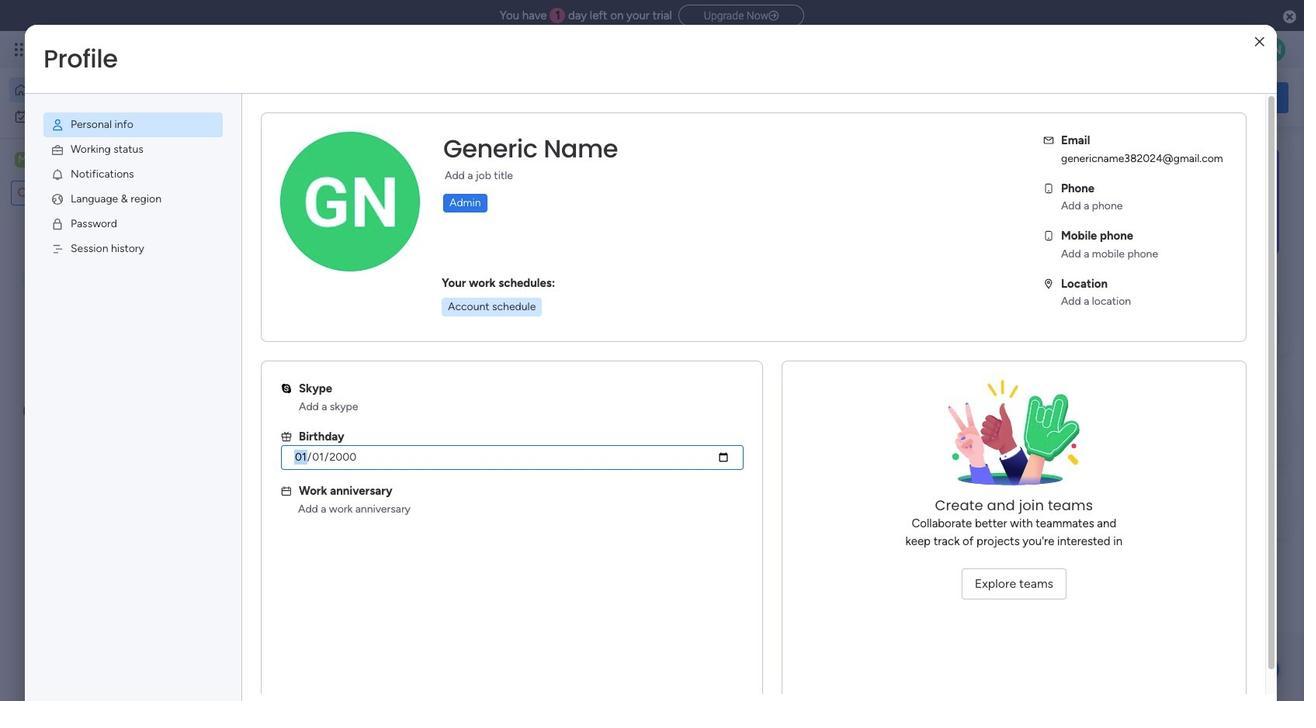 Task type: vqa. For each thing, say whether or not it's contained in the screenshot.
See plans icon
no



Task type: locate. For each thing, give the bounding box(es) containing it.
1 option from the top
[[9, 78, 189, 102]]

0 vertical spatial option
[[9, 78, 189, 102]]

2 option from the top
[[9, 104, 189, 129]]

no teams image
[[936, 380, 1092, 497]]

quick search results list box
[[240, 176, 1018, 382]]

workspace image
[[15, 151, 30, 168]]

notifications image
[[50, 168, 64, 182]]

close image
[[1255, 36, 1264, 48]]

password image
[[50, 217, 64, 231]]

personal info image
[[50, 118, 64, 132]]

v2 bolt switch image
[[1189, 89, 1198, 106]]

close recently visited image
[[240, 158, 259, 176]]

option up workspace selection element
[[9, 104, 189, 129]]

Search in workspace field
[[33, 184, 111, 202]]

1 vertical spatial option
[[9, 104, 189, 129]]

component image
[[516, 339, 530, 353]]

1 menu item from the top
[[43, 113, 223, 137]]

workspace image
[[265, 500, 303, 537]]

None field
[[439, 133, 622, 165]]

option
[[9, 78, 189, 102], [9, 104, 189, 129]]

Add a birthday date field
[[281, 446, 744, 470]]

clear search image
[[113, 186, 128, 201]]

option up personal info icon
[[9, 78, 189, 102]]

menu item
[[43, 113, 223, 137], [43, 137, 223, 162], [43, 162, 223, 187], [43, 187, 223, 212], [43, 212, 223, 237], [43, 237, 223, 262]]

language & region image
[[50, 193, 64, 206]]



Task type: describe. For each thing, give the bounding box(es) containing it.
templates image image
[[1070, 148, 1275, 255]]

working status image
[[50, 143, 64, 157]]

menu menu
[[25, 94, 241, 280]]

getting started element
[[1056, 402, 1289, 464]]

dapulse close image
[[1283, 9, 1296, 25]]

3 menu item from the top
[[43, 162, 223, 187]]

6 menu item from the top
[[43, 237, 223, 262]]

close my workspaces image
[[240, 453, 259, 472]]

component image
[[259, 339, 273, 353]]

2 menu item from the top
[[43, 137, 223, 162]]

v2 user feedback image
[[1068, 89, 1080, 106]]

dapulse rightstroke image
[[769, 10, 779, 22]]

select product image
[[14, 42, 29, 57]]

workspace selection element
[[15, 151, 130, 171]]

generic name image
[[1261, 37, 1286, 62]]

5 menu item from the top
[[43, 212, 223, 237]]

add to favorites image
[[463, 315, 478, 330]]

open update feed (inbox) image
[[240, 401, 259, 419]]

public board image
[[259, 314, 276, 331]]

4 menu item from the top
[[43, 187, 223, 212]]

public board image
[[516, 314, 533, 331]]

session history image
[[50, 242, 64, 256]]



